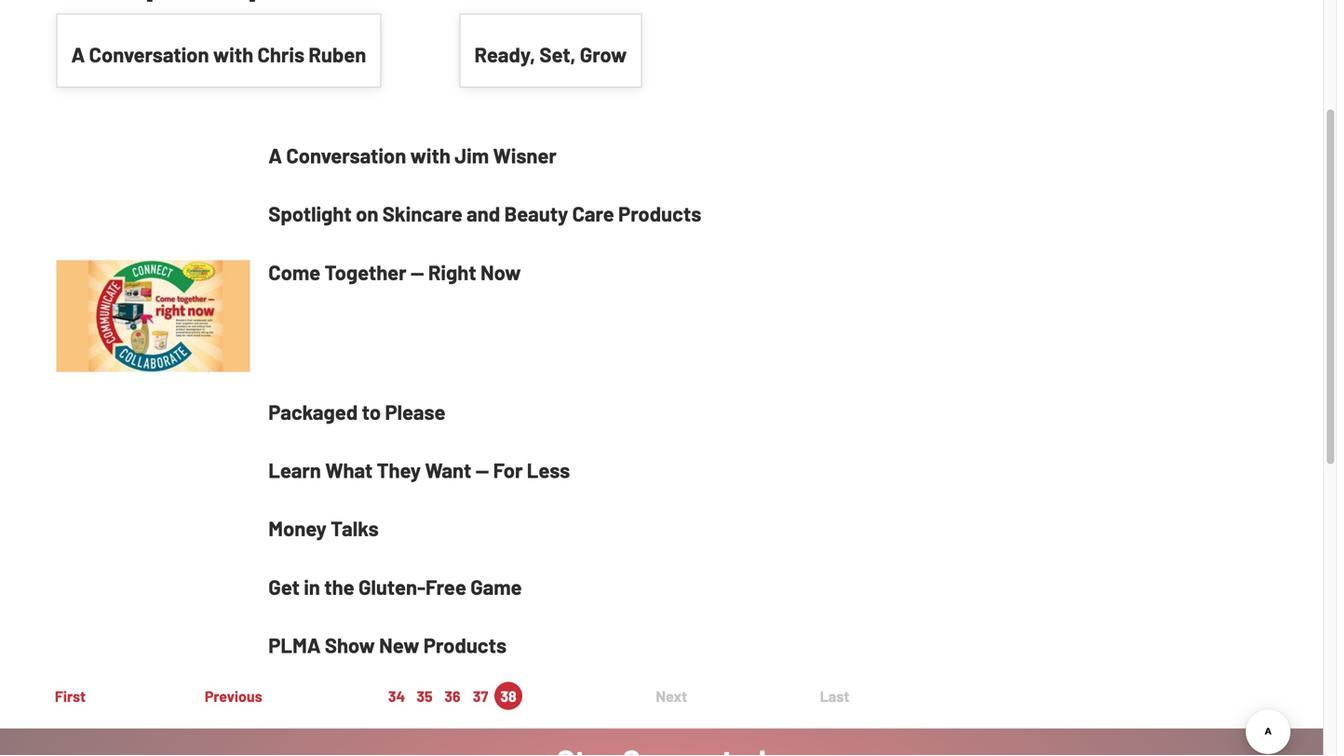 Task type: locate. For each thing, give the bounding box(es) containing it.
a
[[71, 42, 85, 67], [269, 143, 282, 168]]

conversation
[[89, 42, 209, 67], [286, 143, 406, 168]]

1 vertical spatial conversation
[[286, 143, 406, 168]]

35 link
[[417, 687, 433, 705]]

gluten-
[[359, 575, 426, 599]]

0 horizontal spatial a
[[71, 42, 85, 67]]

0 vertical spatial conversation
[[89, 42, 209, 67]]

packaged to please
[[269, 400, 446, 424]]

first
[[55, 687, 86, 705]]

products up 36 link
[[424, 633, 507, 658]]

35
[[417, 687, 433, 705]]

0 horizontal spatial conversation
[[89, 42, 209, 67]]

1 horizontal spatial —
[[476, 458, 489, 483]]

chris
[[258, 42, 305, 67]]

spotlight
[[269, 201, 352, 226]]

with left "chris"
[[213, 42, 253, 67]]

a for a conversation with jim wisner
[[269, 143, 282, 168]]

last link
[[820, 687, 850, 705]]

36 link
[[445, 687, 461, 705]]

less
[[527, 458, 570, 483]]

37 link
[[473, 687, 488, 705]]

0 horizontal spatial products
[[424, 633, 507, 658]]

ready, set, grow
[[475, 42, 627, 67]]

packaged
[[269, 400, 358, 424]]

with left jim
[[410, 143, 451, 168]]

ready, set, grow link
[[475, 42, 627, 67]]

with for chris
[[213, 42, 253, 67]]

with for jim
[[410, 143, 451, 168]]

37
[[473, 687, 488, 705]]

0 vertical spatial —
[[411, 260, 424, 284]]

products right care
[[619, 201, 702, 226]]

0 vertical spatial with
[[213, 42, 253, 67]]

38 link
[[501, 687, 517, 705]]

plma
[[269, 633, 321, 658]]

34 link
[[388, 687, 405, 705]]

a conversation with chris ruben link
[[71, 42, 366, 67]]

— left the for on the bottom left
[[476, 458, 489, 483]]

1 horizontal spatial with
[[410, 143, 451, 168]]

1 vertical spatial a
[[269, 143, 282, 168]]

0 vertical spatial products
[[619, 201, 702, 226]]

come together — right now link
[[269, 260, 521, 290]]

to
[[362, 400, 381, 424]]

right
[[428, 260, 477, 284]]

learn
[[269, 458, 321, 483]]

in
[[304, 575, 320, 599]]

money talks
[[269, 516, 379, 541]]

learn what they want — for less link
[[269, 458, 570, 489]]

what
[[325, 458, 373, 483]]

skincare
[[383, 201, 463, 226]]

plma show new products link
[[269, 633, 507, 664]]

1 vertical spatial products
[[424, 633, 507, 658]]

ruben
[[309, 42, 366, 67]]

a for a conversation with chris ruben
[[71, 42, 85, 67]]

1 horizontal spatial conversation
[[286, 143, 406, 168]]

products inside "link"
[[424, 633, 507, 658]]

—
[[411, 260, 424, 284], [476, 458, 489, 483]]

with
[[213, 42, 253, 67], [410, 143, 451, 168]]

0 horizontal spatial with
[[213, 42, 253, 67]]

jim
[[455, 143, 489, 168]]

1 horizontal spatial a
[[269, 143, 282, 168]]

on
[[356, 201, 379, 226]]

and
[[467, 201, 500, 226]]

36
[[445, 687, 461, 705]]

— left the right
[[411, 260, 424, 284]]

products
[[619, 201, 702, 226], [424, 633, 507, 658]]

0 vertical spatial a
[[71, 42, 85, 67]]

0 horizontal spatial —
[[411, 260, 424, 284]]

come together — right now
[[269, 260, 521, 284]]

1 vertical spatial with
[[410, 143, 451, 168]]

grow
[[580, 42, 627, 67]]

1 horizontal spatial products
[[619, 201, 702, 226]]

game
[[471, 575, 522, 599]]

together
[[325, 260, 407, 284]]



Task type: vqa. For each thing, say whether or not it's contained in the screenshot.
Market
no



Task type: describe. For each thing, give the bounding box(es) containing it.
ready,
[[475, 42, 536, 67]]

previous
[[205, 687, 262, 705]]

a conversation with jim wisner link
[[269, 143, 557, 174]]

free
[[426, 575, 467, 599]]

money talks link
[[269, 516, 379, 547]]

conversation for a conversation with chris ruben
[[89, 42, 209, 67]]

wisner
[[493, 143, 557, 168]]

last
[[820, 687, 850, 705]]

come together — right now image
[[56, 260, 250, 372]]

come
[[269, 260, 321, 284]]

talks
[[331, 516, 379, 541]]

packaged to please link
[[269, 400, 446, 430]]

they
[[377, 458, 421, 483]]

34
[[388, 687, 405, 705]]

get in the gluten-free game
[[269, 575, 522, 599]]

new
[[379, 633, 420, 658]]

a conversation with jim wisner
[[269, 143, 557, 168]]

a conversation with chris ruben
[[71, 42, 366, 67]]

previous link
[[205, 687, 262, 705]]

38
[[501, 687, 517, 705]]

spotlight on skincare and beauty care products link
[[269, 201, 702, 232]]

first link
[[55, 687, 86, 705]]

please
[[385, 400, 446, 424]]

spotlight on skincare and beauty care products
[[269, 201, 702, 226]]

learn what they want — for less
[[269, 458, 570, 483]]

care
[[572, 201, 614, 226]]

set,
[[540, 42, 576, 67]]

1 vertical spatial —
[[476, 458, 489, 483]]

conversation for a conversation with jim wisner
[[286, 143, 406, 168]]

plma show new products
[[269, 633, 507, 658]]

want
[[425, 458, 472, 483]]

next link
[[656, 687, 688, 705]]

get
[[269, 575, 300, 599]]

get in the gluten-free game link
[[269, 575, 522, 605]]

the
[[324, 575, 355, 599]]

now
[[481, 260, 521, 284]]

show
[[325, 633, 375, 658]]

beauty
[[504, 201, 568, 226]]

for
[[493, 458, 523, 483]]

money
[[269, 516, 327, 541]]

next
[[656, 687, 688, 705]]



